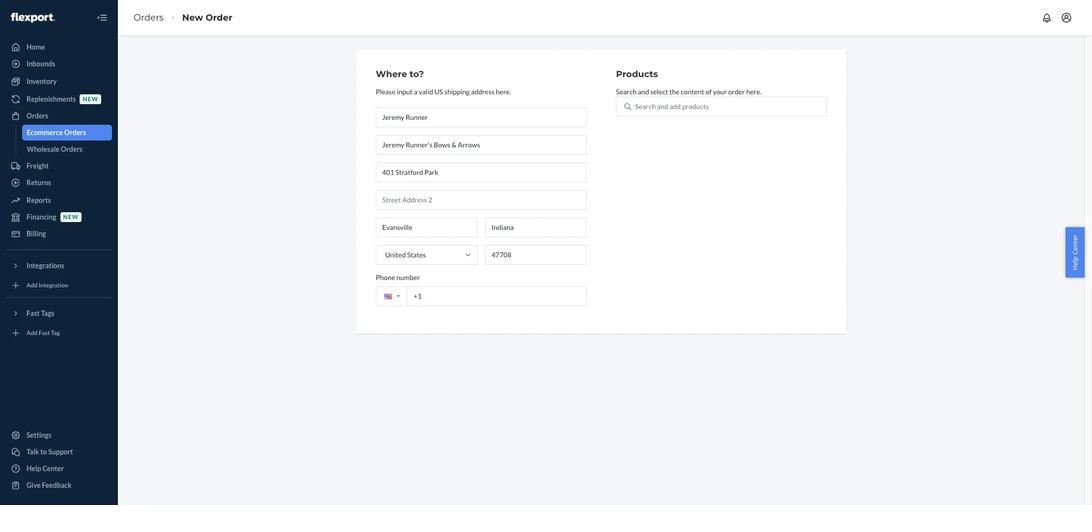 Task type: describe. For each thing, give the bounding box(es) containing it.
add for add integration
[[27, 282, 37, 289]]

add integration link
[[6, 278, 112, 293]]

Street Address 2 text field
[[376, 190, 587, 210]]

financing
[[27, 213, 56, 221]]

feedback
[[42, 481, 71, 490]]

orders inside wholesale orders link
[[61, 145, 83, 153]]

1 here. from the left
[[496, 87, 511, 96]]

1 vertical spatial center
[[43, 464, 64, 473]]

orders up ecommerce at the top left of page
[[27, 112, 48, 120]]

integrations
[[27, 261, 64, 270]]

search and select the content of your order here.
[[616, 87, 762, 96]]

help center button
[[1066, 227, 1085, 278]]

State text field
[[485, 218, 587, 237]]

give feedback button
[[6, 478, 112, 493]]

billing link
[[6, 226, 112, 242]]

new
[[182, 12, 203, 23]]

home link
[[6, 39, 112, 55]]

products
[[682, 102, 709, 110]]

united
[[385, 251, 406, 259]]

search for search and add products
[[636, 102, 656, 110]]

2 here. from the left
[[747, 87, 762, 96]]

1 (702) 123-4567 telephone field
[[376, 286, 587, 306]]

returns link
[[6, 175, 112, 191]]

talk to support
[[27, 448, 73, 456]]

where
[[376, 69, 407, 80]]

1 vertical spatial orders link
[[6, 108, 112, 124]]

returns
[[27, 178, 51, 187]]

fast inside dropdown button
[[27, 309, 40, 318]]

settings
[[27, 431, 52, 439]]

fast tags button
[[6, 306, 112, 321]]

the
[[670, 87, 680, 96]]

and for select
[[638, 87, 649, 96]]

states
[[407, 251, 426, 259]]

new order link
[[182, 12, 232, 23]]

reports
[[27, 196, 51, 204]]

order
[[206, 12, 232, 23]]

give feedback
[[27, 481, 71, 490]]

tags
[[41, 309, 54, 318]]

phone number
[[376, 273, 420, 282]]

wholesale
[[27, 145, 60, 153]]

tag
[[51, 330, 60, 337]]

search for search and select the content of your order here.
[[616, 87, 637, 96]]

integrations button
[[6, 258, 112, 274]]

0 horizontal spatial help
[[27, 464, 41, 473]]

ZIP Code text field
[[485, 245, 587, 265]]

products
[[616, 69, 658, 80]]

add fast tag link
[[6, 325, 112, 341]]

close navigation image
[[96, 12, 108, 24]]

wholesale orders link
[[22, 142, 112, 157]]

shipping
[[445, 87, 470, 96]]

give
[[27, 481, 41, 490]]

replenishments
[[27, 95, 76, 103]]

center inside button
[[1071, 235, 1080, 255]]

flexport logo image
[[11, 13, 55, 22]]

freight link
[[6, 158, 112, 174]]

valid
[[419, 87, 433, 96]]

wholesale orders
[[27, 145, 83, 153]]

phone
[[376, 273, 395, 282]]



Task type: locate. For each thing, give the bounding box(es) containing it.
center
[[1071, 235, 1080, 255], [43, 464, 64, 473]]

new for replenishments
[[83, 96, 98, 103]]

new down inventory 'link'
[[83, 96, 98, 103]]

select
[[651, 87, 668, 96]]

Company name text field
[[376, 135, 587, 155]]

settings link
[[6, 428, 112, 443]]

and for add
[[657, 102, 669, 110]]

input
[[397, 87, 413, 96]]

fast left tag
[[39, 330, 50, 337]]

of
[[706, 87, 712, 96]]

billing
[[27, 230, 46, 238]]

0 horizontal spatial here.
[[496, 87, 511, 96]]

1 vertical spatial help center
[[27, 464, 64, 473]]

and left select on the top right of page
[[638, 87, 649, 96]]

1 vertical spatial new
[[63, 214, 79, 221]]

freight
[[27, 162, 49, 170]]

open notifications image
[[1042, 12, 1053, 24]]

1 horizontal spatial new
[[83, 96, 98, 103]]

help center
[[1071, 235, 1080, 270], [27, 464, 64, 473]]

City text field
[[376, 218, 478, 237]]

1 vertical spatial search
[[636, 102, 656, 110]]

integration
[[39, 282, 68, 289]]

First & Last Name text field
[[376, 108, 587, 127]]

1 horizontal spatial here.
[[747, 87, 762, 96]]

united states: + 1 image
[[397, 296, 400, 298]]

new
[[83, 96, 98, 103], [63, 214, 79, 221]]

search
[[616, 87, 637, 96], [636, 102, 656, 110]]

1 vertical spatial help
[[27, 464, 41, 473]]

please
[[376, 87, 396, 96]]

orders inside breadcrumbs navigation
[[134, 12, 164, 23]]

1 add from the top
[[27, 282, 37, 289]]

new down reports link
[[63, 214, 79, 221]]

fast
[[27, 309, 40, 318], [39, 330, 50, 337]]

fast tags
[[27, 309, 54, 318]]

support
[[48, 448, 73, 456]]

0 vertical spatial help
[[1071, 257, 1080, 270]]

new for financing
[[63, 214, 79, 221]]

fast left 'tags'
[[27, 309, 40, 318]]

Street Address text field
[[376, 163, 587, 182]]

0 vertical spatial new
[[83, 96, 98, 103]]

here. right the 'address'
[[496, 87, 511, 96]]

orders link left new
[[134, 12, 164, 23]]

add
[[27, 282, 37, 289], [27, 330, 37, 337]]

0 horizontal spatial center
[[43, 464, 64, 473]]

help inside button
[[1071, 257, 1080, 270]]

ecommerce orders link
[[22, 125, 112, 141]]

inventory link
[[6, 74, 112, 89]]

us
[[435, 87, 443, 96]]

0 vertical spatial center
[[1071, 235, 1080, 255]]

please input a valid us shipping address here.
[[376, 87, 511, 96]]

0 horizontal spatial new
[[63, 214, 79, 221]]

1 vertical spatial add
[[27, 330, 37, 337]]

home
[[27, 43, 45, 51]]

search image
[[625, 103, 632, 110]]

0 vertical spatial add
[[27, 282, 37, 289]]

breadcrumbs navigation
[[126, 3, 240, 32]]

1 horizontal spatial help
[[1071, 257, 1080, 270]]

inventory
[[27, 77, 57, 86]]

add fast tag
[[27, 330, 60, 337]]

search up search icon
[[616, 87, 637, 96]]

add
[[670, 102, 681, 110]]

and left add
[[657, 102, 669, 110]]

orders link
[[134, 12, 164, 23], [6, 108, 112, 124]]

add integration
[[27, 282, 68, 289]]

talk to support button
[[6, 444, 112, 460]]

orders inside "ecommerce orders" link
[[64, 128, 86, 137]]

add for add fast tag
[[27, 330, 37, 337]]

1 horizontal spatial orders link
[[134, 12, 164, 23]]

2 add from the top
[[27, 330, 37, 337]]

orders link up the ecommerce orders
[[6, 108, 112, 124]]

a
[[414, 87, 418, 96]]

content
[[681, 87, 705, 96]]

here. right order
[[747, 87, 762, 96]]

1 horizontal spatial help center
[[1071, 235, 1080, 270]]

0 vertical spatial orders link
[[134, 12, 164, 23]]

your
[[713, 87, 727, 96]]

orders
[[134, 12, 164, 23], [27, 112, 48, 120], [64, 128, 86, 137], [61, 145, 83, 153]]

inbounds
[[27, 59, 55, 68]]

add left integration
[[27, 282, 37, 289]]

number
[[397, 273, 420, 282]]

order
[[729, 87, 745, 96]]

address
[[471, 87, 495, 96]]

to?
[[410, 69, 424, 80]]

help
[[1071, 257, 1080, 270], [27, 464, 41, 473]]

0 horizontal spatial and
[[638, 87, 649, 96]]

1 horizontal spatial and
[[657, 102, 669, 110]]

new order
[[182, 12, 232, 23]]

to
[[40, 448, 47, 456]]

ecommerce
[[27, 128, 63, 137]]

0 vertical spatial and
[[638, 87, 649, 96]]

0 vertical spatial search
[[616, 87, 637, 96]]

1 vertical spatial fast
[[39, 330, 50, 337]]

0 horizontal spatial orders link
[[6, 108, 112, 124]]

inbounds link
[[6, 56, 112, 72]]

add inside add integration link
[[27, 282, 37, 289]]

1 vertical spatial and
[[657, 102, 669, 110]]

here.
[[496, 87, 511, 96], [747, 87, 762, 96]]

search and add products
[[636, 102, 709, 110]]

orders down "ecommerce orders" link
[[61, 145, 83, 153]]

open account menu image
[[1061, 12, 1073, 24]]

where to?
[[376, 69, 424, 80]]

help center inside button
[[1071, 235, 1080, 270]]

0 horizontal spatial help center
[[27, 464, 64, 473]]

1 horizontal spatial center
[[1071, 235, 1080, 255]]

and
[[638, 87, 649, 96], [657, 102, 669, 110]]

orders left new
[[134, 12, 164, 23]]

0 vertical spatial help center
[[1071, 235, 1080, 270]]

search right search icon
[[636, 102, 656, 110]]

talk
[[27, 448, 39, 456]]

ecommerce orders
[[27, 128, 86, 137]]

reports link
[[6, 193, 112, 208]]

united states
[[385, 251, 426, 259]]

add down fast tags
[[27, 330, 37, 337]]

help center link
[[6, 461, 112, 477]]

0 vertical spatial fast
[[27, 309, 40, 318]]

orders up wholesale orders link
[[64, 128, 86, 137]]



Task type: vqa. For each thing, say whether or not it's contained in the screenshot.
Counts in the Button
no



